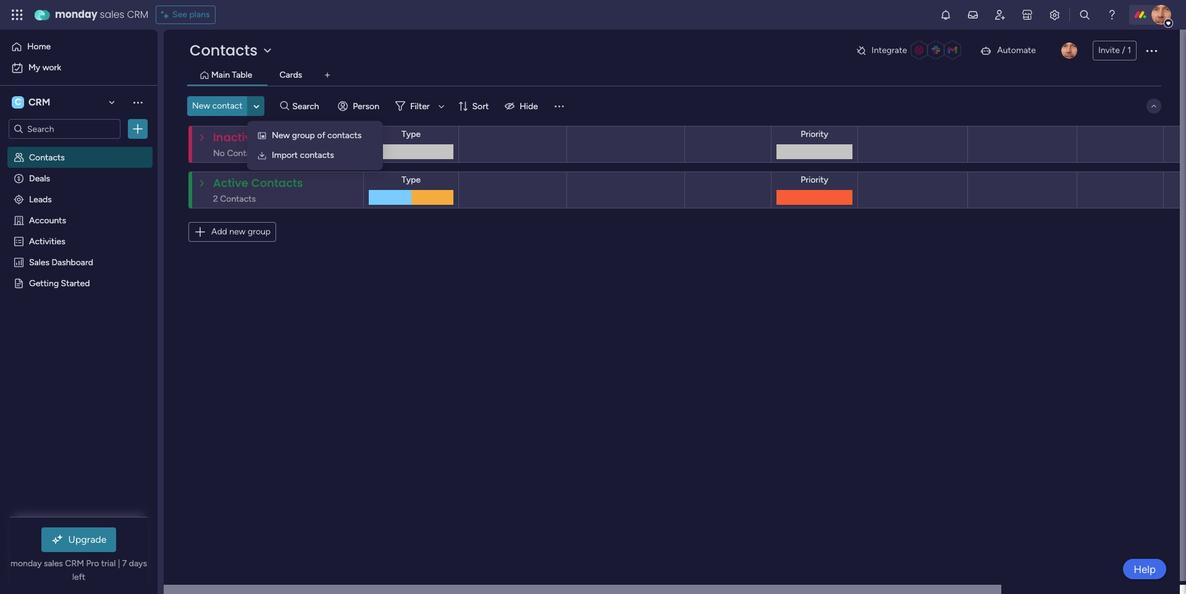 Task type: vqa. For each thing, say whether or not it's contained in the screenshot.
filters
no



Task type: locate. For each thing, give the bounding box(es) containing it.
0 vertical spatial monday
[[55, 7, 97, 22]]

invite / 1 button
[[1093, 41, 1137, 61]]

contacts
[[190, 40, 258, 61], [261, 130, 313, 145], [29, 152, 65, 162], [251, 175, 303, 191]]

automate
[[997, 45, 1036, 56]]

workspace selection element
[[12, 95, 52, 110]]

sales
[[100, 7, 124, 22], [44, 559, 63, 570]]

home link
[[7, 37, 150, 57]]

new inside button
[[192, 101, 210, 111]]

group inside button
[[248, 227, 271, 237]]

1 priority from the top
[[801, 129, 828, 140]]

1 horizontal spatial options image
[[1144, 43, 1159, 58]]

pro
[[86, 559, 99, 570]]

contacts up deals
[[29, 152, 65, 162]]

new left the contact
[[192, 101, 210, 111]]

monday for monday sales crm
[[55, 7, 97, 22]]

options image
[[1144, 43, 1159, 58], [132, 123, 144, 135]]

monday for monday sales crm pro trial |
[[11, 559, 42, 570]]

0 horizontal spatial group
[[248, 227, 271, 237]]

my work link
[[7, 58, 150, 78]]

my
[[28, 62, 40, 73]]

monday down upgrade button
[[11, 559, 42, 570]]

sales dashboard
[[29, 257, 93, 268]]

contacts inside list box
[[29, 152, 65, 162]]

0 vertical spatial type
[[402, 129, 421, 140]]

1 vertical spatial crm
[[28, 96, 50, 108]]

0 vertical spatial new
[[192, 101, 210, 111]]

type
[[402, 129, 421, 140], [402, 175, 421, 185]]

filter
[[410, 101, 430, 112]]

group right new
[[248, 227, 271, 237]]

import
[[272, 150, 298, 161]]

1 type from the top
[[402, 129, 421, 140]]

0 vertical spatial priority field
[[798, 128, 831, 141]]

options image right 1 at the top of page
[[1144, 43, 1159, 58]]

invite members image
[[994, 9, 1006, 21]]

emails settings image
[[1048, 9, 1061, 21]]

dashboard
[[52, 257, 93, 268]]

monday
[[55, 7, 97, 22], [11, 559, 42, 570]]

0 horizontal spatial sales
[[44, 559, 63, 570]]

1 vertical spatial monday
[[11, 559, 42, 570]]

main table
[[211, 70, 252, 80]]

integrate button
[[851, 38, 970, 64]]

automate button
[[975, 41, 1041, 61]]

1 priority field from the top
[[798, 128, 831, 141]]

upgrade
[[68, 534, 107, 546]]

contacts right "of"
[[327, 130, 362, 141]]

search everything image
[[1079, 9, 1091, 21]]

1 type field from the top
[[399, 128, 424, 141]]

1 vertical spatial type
[[402, 175, 421, 185]]

james peterson image
[[1152, 5, 1171, 25]]

1 vertical spatial priority field
[[798, 174, 831, 187]]

crm up the left
[[65, 559, 84, 570]]

1 vertical spatial contacts
[[300, 150, 334, 161]]

tab inside tab list
[[318, 65, 337, 85]]

my work
[[28, 62, 61, 73]]

0 vertical spatial group
[[292, 130, 315, 141]]

0 horizontal spatial crm
[[28, 96, 50, 108]]

2 type field from the top
[[399, 174, 424, 187]]

table
[[232, 70, 252, 80]]

priority
[[801, 129, 828, 140], [801, 175, 828, 185]]

crm right workspace "icon"
[[28, 96, 50, 108]]

0 vertical spatial priority
[[801, 129, 828, 140]]

hide button
[[500, 96, 545, 116]]

2 priority from the top
[[801, 175, 828, 185]]

sales up home option
[[100, 7, 124, 22]]

import contacts
[[272, 150, 334, 161]]

menu image
[[553, 100, 565, 112]]

1 horizontal spatial new
[[272, 130, 290, 141]]

person
[[353, 101, 379, 112]]

option
[[0, 146, 158, 149]]

invite / 1
[[1098, 45, 1131, 56]]

leads
[[29, 194, 52, 204]]

0 vertical spatial contacts
[[327, 130, 362, 141]]

activities
[[29, 236, 65, 247]]

1 vertical spatial type field
[[399, 174, 424, 187]]

crm for monday sales crm pro trial |
[[65, 559, 84, 570]]

options image down workspace options icon
[[132, 123, 144, 135]]

main
[[211, 70, 230, 80]]

new
[[192, 101, 210, 111], [272, 130, 290, 141]]

1 horizontal spatial sales
[[100, 7, 124, 22]]

sales
[[29, 257, 49, 268]]

1 horizontal spatial crm
[[65, 559, 84, 570]]

upgrade button
[[41, 528, 116, 553]]

trial
[[101, 559, 116, 570]]

monday marketplace image
[[1021, 9, 1034, 21]]

contacts down new group of contacts
[[300, 150, 334, 161]]

1
[[1128, 45, 1131, 56]]

deals
[[29, 173, 50, 183]]

getting
[[29, 278, 59, 289]]

tab list
[[187, 65, 1161, 86]]

invite
[[1098, 45, 1120, 56]]

1 horizontal spatial group
[[292, 130, 315, 141]]

contacts down import at the top left of the page
[[251, 175, 303, 191]]

monday sales crm pro trial |
[[11, 559, 122, 570]]

1 vertical spatial group
[[248, 227, 271, 237]]

contacts
[[327, 130, 362, 141], [300, 150, 334, 161]]

plans
[[189, 9, 210, 20]]

Active Contacts field
[[210, 175, 306, 192]]

person button
[[333, 96, 387, 116]]

sales down upgrade button
[[44, 559, 63, 570]]

0 horizontal spatial monday
[[11, 559, 42, 570]]

2 horizontal spatial crm
[[127, 7, 148, 22]]

0 vertical spatial type field
[[399, 128, 424, 141]]

group
[[292, 130, 315, 141], [248, 227, 271, 237]]

crm
[[127, 7, 148, 22], [28, 96, 50, 108], [65, 559, 84, 570]]

group left "of"
[[292, 130, 315, 141]]

add new group button
[[188, 222, 276, 242]]

help button
[[1123, 560, 1166, 580]]

new right new group of contacts image
[[272, 130, 290, 141]]

Priority field
[[798, 128, 831, 141], [798, 174, 831, 187]]

crm for monday sales crm
[[127, 7, 148, 22]]

0 horizontal spatial new
[[192, 101, 210, 111]]

add view image
[[325, 71, 330, 80]]

notifications image
[[940, 9, 952, 21]]

0 vertical spatial sales
[[100, 7, 124, 22]]

contact
[[212, 101, 242, 111]]

1 horizontal spatial monday
[[55, 7, 97, 22]]

2 vertical spatial crm
[[65, 559, 84, 570]]

crm left see
[[127, 7, 148, 22]]

cards button
[[276, 69, 305, 82]]

help image
[[1106, 9, 1118, 21]]

1 vertical spatial priority
[[801, 175, 828, 185]]

tab
[[318, 65, 337, 85]]

0 horizontal spatial options image
[[132, 123, 144, 135]]

1 vertical spatial new
[[272, 130, 290, 141]]

integrate
[[872, 45, 907, 56]]

active contacts
[[213, 175, 303, 191]]

1 vertical spatial sales
[[44, 559, 63, 570]]

Inactive Contacts field
[[210, 130, 316, 146]]

active
[[213, 175, 248, 191]]

monday up home option
[[55, 7, 97, 22]]

|
[[118, 559, 120, 570]]

inactive contacts
[[213, 130, 313, 145]]

contacts up import at the top left of the page
[[261, 130, 313, 145]]

list box
[[0, 144, 158, 461]]

sales for monday sales crm pro trial |
[[44, 559, 63, 570]]

0 vertical spatial crm
[[127, 7, 148, 22]]

c
[[15, 97, 21, 107]]

Type field
[[399, 128, 424, 141], [399, 174, 424, 187]]

add new group
[[211, 227, 271, 237]]

filter button
[[390, 96, 449, 116]]



Task type: describe. For each thing, give the bounding box(es) containing it.
sort
[[472, 101, 489, 112]]

home
[[27, 41, 51, 52]]

priority for 2nd priority field
[[801, 175, 828, 185]]

new group of contacts image
[[257, 131, 267, 141]]

/
[[1122, 45, 1125, 56]]

public dashboard image
[[13, 256, 25, 268]]

v2 search image
[[280, 99, 289, 113]]

public board image
[[13, 277, 25, 289]]

7 days left
[[72, 559, 147, 583]]

see plans
[[172, 9, 210, 20]]

accounts
[[29, 215, 66, 225]]

new group of contacts
[[272, 130, 362, 141]]

sales for monday sales crm
[[100, 7, 124, 22]]

left
[[72, 573, 85, 583]]

hide
[[520, 101, 538, 112]]

main table button
[[208, 69, 255, 82]]

getting started
[[29, 278, 90, 289]]

inactive
[[213, 130, 258, 145]]

workspace options image
[[132, 96, 144, 109]]

list box containing contacts
[[0, 144, 158, 461]]

0 vertical spatial options image
[[1144, 43, 1159, 58]]

Search in workspace field
[[26, 122, 103, 136]]

workspace image
[[12, 96, 24, 109]]

cards
[[280, 70, 302, 80]]

priority for 1st priority field from the top of the page
[[801, 129, 828, 140]]

add
[[211, 227, 227, 237]]

days
[[129, 559, 147, 570]]

help
[[1134, 564, 1156, 576]]

2 priority field from the top
[[798, 174, 831, 187]]

Search field
[[289, 98, 326, 115]]

started
[[61, 278, 90, 289]]

see
[[172, 9, 187, 20]]

tab list containing main table
[[187, 65, 1161, 86]]

new for new contact
[[192, 101, 210, 111]]

home option
[[7, 37, 150, 57]]

import contacts image
[[257, 151, 267, 161]]

monday sales crm
[[55, 7, 148, 22]]

contacts inside inactive contacts "field"
[[261, 130, 313, 145]]

arrow down image
[[434, 99, 449, 114]]

7
[[122, 559, 127, 570]]

contacts button
[[187, 40, 277, 61]]

angle down image
[[253, 102, 259, 111]]

james peterson image
[[1061, 43, 1077, 59]]

crm inside workspace selection element
[[28, 96, 50, 108]]

see plans button
[[156, 6, 215, 24]]

select product image
[[11, 9, 23, 21]]

new contact button
[[187, 96, 247, 116]]

contacts inside active contacts field
[[251, 175, 303, 191]]

of
[[317, 130, 325, 141]]

work
[[42, 62, 61, 73]]

1 vertical spatial options image
[[132, 123, 144, 135]]

collapse image
[[1149, 101, 1159, 111]]

2 type from the top
[[402, 175, 421, 185]]

new for new group of contacts
[[272, 130, 290, 141]]

sort button
[[453, 96, 496, 116]]

contacts up main
[[190, 40, 258, 61]]

new
[[229, 227, 246, 237]]

update feed image
[[967, 9, 979, 21]]

new contact
[[192, 101, 242, 111]]

my work option
[[7, 58, 150, 78]]



